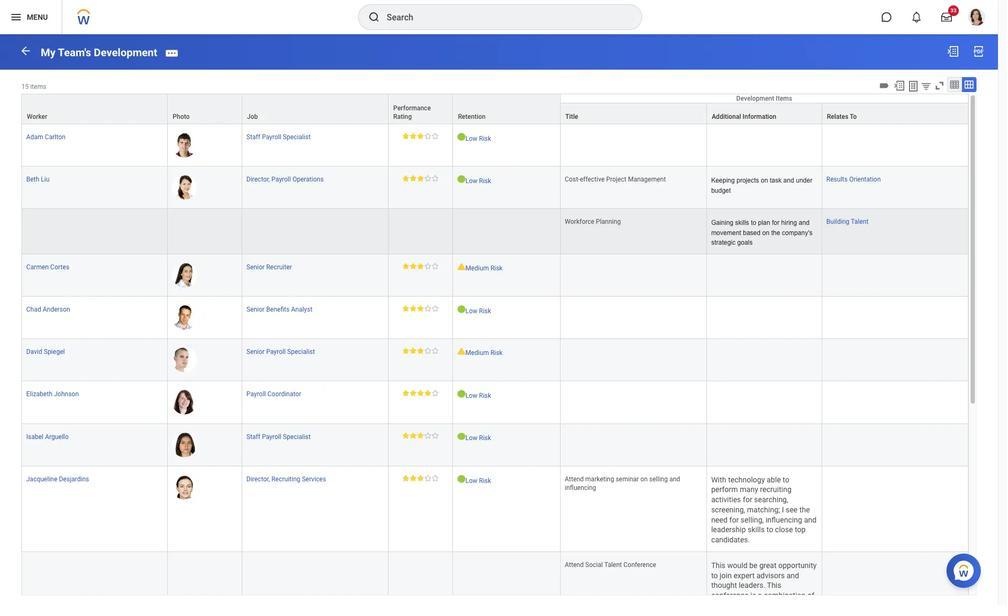 Task type: describe. For each thing, give the bounding box(es) containing it.
services
[[302, 476, 326, 484]]

this worker has low retention risk. element for beth liu
[[458, 175, 556, 185]]

meets expectations - performance in line with a solid team contributor. image for desjardins
[[403, 475, 439, 482]]

this worker has low retention risk. image for keeping
[[458, 175, 466, 183]]

results orientation link
[[827, 174, 881, 183]]

jacqueline
[[26, 476, 57, 484]]

medium risk link for senior payroll specialist
[[466, 348, 503, 357]]

results
[[827, 176, 848, 183]]

and inside the with technology able to perform many recruiting activities for searching, screening, matching; i see the need for selling, influencing and leadership skills to close top candidates.
[[804, 516, 817, 525]]

low for johnson
[[466, 393, 478, 400]]

to right able
[[783, 476, 790, 485]]

recruiting
[[272, 476, 300, 484]]

senior recruiter link
[[247, 262, 292, 271]]

and inside this would be great opportunity to join expert advisors and thought leaders. this conference is a combination of general sessions
[[787, 572, 800, 581]]

toolbar inside my team's development main content
[[877, 77, 977, 94]]

recruiting
[[760, 486, 792, 495]]

employee's photo (isabel arguello) image
[[172, 433, 197, 458]]

low risk link for johnson
[[466, 391, 491, 400]]

director, recruiting services link
[[247, 474, 326, 484]]

title
[[566, 113, 578, 121]]

profile logan mcneil image
[[969, 9, 986, 28]]

join
[[720, 572, 732, 581]]

photo
[[173, 113, 190, 121]]

low risk for johnson
[[466, 393, 491, 400]]

risk for adam carlton
[[479, 135, 491, 142]]

development items button
[[561, 94, 969, 103]]

low risk link for carlton
[[466, 133, 491, 142]]

matching;
[[747, 506, 780, 515]]

david spiegel
[[26, 349, 65, 356]]

analyst
[[291, 306, 313, 314]]

the inside gaining skills to plan for hiring and movement based on the company's strategic goals
[[772, 229, 781, 237]]

row containing workforce planning
[[21, 209, 969, 255]]

recruiter
[[266, 264, 292, 271]]

risk for beth liu
[[479, 177, 491, 185]]

my team's development main content
[[0, 34, 999, 606]]

performance rating
[[394, 104, 431, 121]]

employee's photo (adam carlton) image
[[172, 133, 197, 158]]

benefits
[[266, 306, 290, 314]]

of
[[808, 592, 815, 601]]

screening,
[[712, 506, 746, 515]]

payroll coordinator link
[[247, 389, 301, 399]]

risk for chad anderson
[[479, 308, 491, 315]]

opportunity
[[779, 562, 817, 571]]

development inside popup button
[[737, 95, 775, 102]]

see
[[786, 506, 798, 515]]

low risk link for anderson
[[466, 306, 491, 315]]

row containing adam carlton
[[21, 124, 969, 167]]

thought
[[712, 582, 737, 591]]

many
[[740, 486, 759, 495]]

relates to
[[827, 113, 857, 121]]

this worker has a medium retention risk - possible action needed. image for senior recruiter
[[458, 263, 466, 271]]

1 horizontal spatial this
[[767, 582, 782, 591]]

great
[[760, 562, 777, 571]]

medium risk link for senior recruiter
[[466, 263, 503, 272]]

job button
[[242, 94, 388, 124]]

low for desjardins
[[466, 478, 478, 485]]

elizabeth
[[26, 391, 52, 399]]

for inside gaining skills to plan for hiring and movement based on the company's strategic goals
[[772, 219, 780, 227]]

activities
[[712, 496, 741, 505]]

information
[[743, 113, 777, 121]]

meets expectations - performance in line with a solid team contributor. image for arguello
[[403, 433, 439, 439]]

risk for isabel arguello
[[479, 435, 491, 443]]

social
[[586, 562, 603, 569]]

risk for elizabeth johnson
[[479, 393, 491, 400]]

row containing chad anderson
[[21, 297, 969, 340]]

spiegel
[[44, 349, 65, 356]]

specialist for david spiegel
[[287, 349, 315, 356]]

employee's photo (chad anderson) image
[[172, 306, 197, 330]]

0 horizontal spatial this
[[712, 562, 726, 571]]

attend marketing seminar on selling and influencing
[[565, 476, 682, 492]]

this would be great opportunity to join expert advisors and thought leaders. this conference is a combination of general sessions row
[[21, 553, 969, 606]]

meets expectations - performance in line with a solid team contributor. image for liu
[[403, 175, 439, 182]]

conference
[[624, 562, 657, 569]]

staff for arguello
[[247, 434, 260, 441]]

on inside 'attend marketing seminar on selling and influencing'
[[641, 476, 648, 484]]

close
[[775, 526, 793, 535]]

row containing beth liu
[[21, 167, 969, 209]]

arguello
[[45, 434, 69, 441]]

my team's development
[[41, 46, 157, 59]]

senior payroll specialist link
[[247, 347, 315, 356]]

workforce
[[565, 218, 595, 226]]

director, for with technology able to perform many recruiting activities for searching, screening, matching; i see the need for selling, influencing and leadership skills to close top candidates.
[[247, 476, 270, 484]]

beth liu
[[26, 176, 50, 183]]

jacqueline desjardins link
[[26, 474, 89, 484]]

adam carlton
[[26, 133, 66, 141]]

exceeds expectations - performance is excellent and generally surpassed expectations and required little to no supervision. image
[[403, 391, 439, 397]]

risk for jacqueline desjardins
[[479, 478, 491, 485]]

payroll left the coordinator
[[247, 391, 266, 399]]

cost-effective project management
[[565, 176, 666, 183]]

low risk link for desjardins
[[466, 475, 491, 485]]

senior for senior recruiter
[[247, 264, 265, 271]]

medium for senior recruiter
[[466, 265, 489, 272]]

orientation
[[850, 176, 881, 183]]

beth
[[26, 176, 39, 183]]

specialist for isabel arguello
[[283, 434, 311, 441]]

staff payroll specialist link for arguello
[[247, 431, 311, 441]]

staff payroll specialist for isabel arguello
[[247, 434, 311, 441]]

additional
[[712, 113, 741, 121]]

employee's photo (elizabeth johnson) image
[[172, 391, 197, 415]]

this worker has low retention risk. element for jacqueline desjardins
[[458, 475, 556, 486]]

desjardins
[[59, 476, 89, 484]]

cost-
[[565, 176, 580, 183]]

this worker has a medium retention risk - possible action needed. image for senior payroll specialist
[[458, 348, 466, 356]]

items
[[30, 83, 46, 90]]

gaining skills to plan for hiring and movement based on the company's strategic goals
[[712, 219, 815, 247]]

and inside keeping projects on task and under budget
[[784, 177, 795, 184]]

low for carlton
[[466, 135, 478, 142]]

staff for carlton
[[247, 133, 260, 141]]

medium risk for senior recruiter
[[466, 265, 503, 272]]

low for anderson
[[466, 308, 478, 315]]

isabel arguello link
[[26, 431, 69, 441]]

photo button
[[168, 94, 242, 124]]

senior benefits analyst
[[247, 306, 313, 314]]

employee's photo (jacqueline desjardins) image
[[172, 475, 197, 500]]

effective
[[580, 176, 605, 183]]

low risk for desjardins
[[466, 478, 491, 485]]

skills inside gaining skills to plan for hiring and movement based on the company's strategic goals
[[736, 219, 749, 227]]

perform
[[712, 486, 738, 495]]

2 vertical spatial for
[[730, 516, 739, 525]]

management
[[628, 176, 666, 183]]

3 this worker has low retention risk. image from the top
[[458, 391, 466, 399]]

menu
[[27, 13, 48, 21]]

project
[[607, 176, 627, 183]]

search image
[[368, 11, 380, 24]]

staff payroll specialist for adam carlton
[[247, 133, 311, 141]]

row containing development items
[[21, 94, 969, 124]]

previous page image
[[19, 44, 32, 57]]

and inside gaining skills to plan for hiring and movement based on the company's strategic goals
[[799, 219, 810, 227]]

expert
[[734, 572, 755, 581]]

is
[[751, 592, 756, 601]]

with technology able to perform many recruiting activities for searching, screening, matching; i see the need for selling, influencing and leadership skills to close top candidates. row
[[21, 467, 969, 553]]

with technology able to perform many recruiting activities for searching, screening, matching; i see the need for selling, influencing and leadership skills to close top candidates.
[[712, 476, 819, 545]]

david
[[26, 349, 42, 356]]

low risk for carlton
[[466, 135, 491, 142]]

justify image
[[10, 11, 23, 24]]

cortes
[[50, 264, 69, 271]]

job
[[247, 113, 258, 121]]

meets expectations - performance in line with a solid team contributor. image for spiegel
[[403, 348, 439, 355]]

keeping
[[712, 177, 735, 184]]

to left close
[[767, 526, 774, 535]]

a
[[758, 592, 762, 601]]

building
[[827, 218, 850, 226]]

this worker has low retention risk. element for elizabeth johnson
[[458, 391, 556, 401]]

skills inside the with technology able to perform many recruiting activities for searching, screening, matching; i see the need for selling, influencing and leadership skills to close top candidates.
[[748, 526, 765, 535]]

carlton
[[45, 133, 66, 141]]

0 vertical spatial development
[[94, 46, 157, 59]]

isabel
[[26, 434, 43, 441]]



Task type: locate. For each thing, give the bounding box(es) containing it.
this worker has a medium retention risk - possible action needed. image
[[458, 263, 466, 271], [458, 348, 466, 356]]

0 vertical spatial staff payroll specialist
[[247, 133, 311, 141]]

chad
[[26, 306, 41, 314]]

5 row from the top
[[21, 209, 969, 255]]

5 low from the top
[[466, 435, 478, 443]]

this worker has low retention risk. element for chad anderson
[[458, 306, 556, 316]]

skills down selling,
[[748, 526, 765, 535]]

5 low risk from the top
[[466, 435, 491, 443]]

2 vertical spatial senior
[[247, 349, 265, 356]]

1 low from the top
[[466, 135, 478, 142]]

table image
[[950, 79, 960, 90]]

0 vertical spatial skills
[[736, 219, 749, 227]]

1 this worker has low retention risk. image from the top
[[458, 175, 466, 183]]

seminar
[[616, 476, 639, 484]]

9 row from the top
[[21, 382, 969, 424]]

additional information
[[712, 113, 777, 121]]

anderson
[[43, 306, 70, 314]]

1 meets expectations - performance in line with a solid team contributor. image from the top
[[403, 133, 439, 139]]

2 staff payroll specialist from the top
[[247, 434, 311, 441]]

3 senior from the top
[[247, 349, 265, 356]]

this worker has low retention risk. image
[[458, 175, 466, 183], [458, 433, 466, 441], [458, 475, 466, 483]]

attend for this
[[565, 562, 584, 569]]

keeping projects on task and under budget
[[712, 177, 815, 194]]

employee's photo (carmen cortes) image
[[172, 263, 197, 288]]

influencing inside 'attend marketing seminar on selling and influencing'
[[565, 485, 597, 492]]

1 vertical spatial this
[[767, 582, 782, 591]]

0 vertical spatial talent
[[851, 218, 869, 226]]

operations
[[293, 176, 324, 183]]

skills up based
[[736, 219, 749, 227]]

1 vertical spatial talent
[[605, 562, 622, 569]]

1 vertical spatial staff payroll specialist
[[247, 434, 311, 441]]

this worker has low retention risk. image for analyst
[[458, 306, 466, 314]]

senior
[[247, 264, 265, 271], [247, 306, 265, 314], [247, 349, 265, 356]]

1 staff payroll specialist from the top
[[247, 133, 311, 141]]

1 vertical spatial staff
[[247, 434, 260, 441]]

1 vertical spatial development
[[737, 95, 775, 102]]

payroll up the payroll coordinator link at the bottom of the page
[[266, 349, 286, 356]]

for right plan
[[772, 219, 780, 227]]

fullscreen image
[[934, 80, 946, 92]]

inbox large image
[[942, 12, 952, 23]]

payroll for david spiegel
[[266, 349, 286, 356]]

2 this worker has a medium retention risk - possible action needed. image from the top
[[458, 348, 466, 356]]

on left task
[[761, 177, 768, 184]]

3 row from the top
[[21, 124, 969, 167]]

1 vertical spatial influencing
[[766, 516, 803, 525]]

and
[[784, 177, 795, 184], [799, 219, 810, 227], [670, 476, 680, 484], [804, 516, 817, 525], [787, 572, 800, 581]]

and up company's
[[799, 219, 810, 227]]

1 vertical spatial attend
[[565, 562, 584, 569]]

would
[[728, 562, 748, 571]]

0 vertical spatial specialist
[[283, 133, 311, 141]]

2 meets expectations - performance in line with a solid team contributor. image from the top
[[403, 175, 439, 182]]

0 vertical spatial this worker has low retention risk. image
[[458, 175, 466, 183]]

0 vertical spatial this worker has a medium retention risk - possible action needed. element
[[458, 263, 556, 273]]

task
[[770, 177, 782, 184]]

jacqueline desjardins
[[26, 476, 89, 484]]

row
[[21, 94, 969, 124], [21, 103, 969, 124], [21, 124, 969, 167], [21, 167, 969, 209], [21, 209, 969, 255], [21, 255, 969, 297], [21, 297, 969, 340], [21, 340, 969, 382], [21, 382, 969, 424], [21, 424, 969, 467]]

risk
[[479, 135, 491, 142], [479, 177, 491, 185], [491, 265, 503, 272], [479, 308, 491, 315], [491, 350, 503, 357], [479, 393, 491, 400], [479, 435, 491, 443], [479, 478, 491, 485]]

budget
[[712, 187, 731, 194]]

2 staff payroll specialist link from the top
[[247, 431, 311, 441]]

planning
[[596, 218, 621, 226]]

1 horizontal spatial the
[[800, 506, 810, 515]]

attend left marketing on the right bottom
[[565, 476, 584, 484]]

based
[[743, 229, 761, 237]]

medium risk for senior payroll specialist
[[466, 350, 503, 357]]

liu
[[41, 176, 50, 183]]

retention button
[[453, 94, 560, 124]]

the left company's
[[772, 229, 781, 237]]

3 this worker has low retention risk. image from the top
[[458, 475, 466, 483]]

and right selling
[[670, 476, 680, 484]]

0 vertical spatial the
[[772, 229, 781, 237]]

johnson
[[54, 391, 79, 399]]

0 vertical spatial for
[[772, 219, 780, 227]]

marketing
[[586, 476, 614, 484]]

adam
[[26, 133, 43, 141]]

2 staff from the top
[[247, 434, 260, 441]]

1 vertical spatial this worker has low retention risk. image
[[458, 433, 466, 441]]

1 this worker has low retention risk. image from the top
[[458, 133, 466, 141]]

export to excel image
[[947, 45, 960, 58]]

senior for senior benefits analyst
[[247, 306, 265, 314]]

staff payroll specialist link down job
[[247, 131, 311, 141]]

to inside gaining skills to plan for hiring and movement based on the company's strategic goals
[[751, 219, 757, 227]]

workforce planning
[[565, 218, 621, 226]]

low inside with technology able to perform many recruiting activities for searching, screening, matching; i see the need for selling, influencing and leadership skills to close top candidates. row
[[466, 478, 478, 485]]

1 vertical spatial specialist
[[287, 349, 315, 356]]

director, inside with technology able to perform many recruiting activities for searching, screening, matching; i see the need for selling, influencing and leadership skills to close top candidates. row
[[247, 476, 270, 484]]

1 medium risk from the top
[[466, 265, 503, 272]]

meets expectations - performance in line with a solid team contributor. image for cortes
[[403, 263, 439, 270]]

talent inside this would be great opportunity to join expert advisors and thought leaders. this conference is a combination of general sessions row
[[605, 562, 622, 569]]

0 vertical spatial staff
[[247, 133, 260, 141]]

5 low risk link from the top
[[466, 433, 491, 443]]

staff payroll specialist link
[[247, 131, 311, 141], [247, 431, 311, 441]]

on inside gaining skills to plan for hiring and movement based on the company's strategic goals
[[763, 229, 770, 237]]

0 horizontal spatial talent
[[605, 562, 622, 569]]

1 vertical spatial medium risk
[[466, 350, 503, 357]]

this up join
[[712, 562, 726, 571]]

export to worksheets image
[[907, 80, 920, 93]]

low risk inside with technology able to perform many recruiting activities for searching, screening, matching; i see the need for selling, influencing and leadership skills to close top candidates. row
[[466, 478, 491, 485]]

6 low risk link from the top
[[466, 475, 491, 485]]

low risk link
[[466, 133, 491, 142], [466, 175, 491, 185], [466, 306, 491, 315], [466, 391, 491, 400], [466, 433, 491, 443], [466, 475, 491, 485]]

1 this worker has a medium retention risk - possible action needed. element from the top
[[458, 263, 556, 273]]

this worker has a medium retention risk - possible action needed. element for senior recruiter
[[458, 263, 556, 273]]

specialist for adam carlton
[[283, 133, 311, 141]]

1 vertical spatial the
[[800, 506, 810, 515]]

cell
[[561, 124, 707, 167], [707, 124, 823, 167], [823, 124, 969, 167], [21, 209, 168, 255], [168, 209, 242, 255], [242, 209, 389, 255], [389, 209, 453, 255], [453, 209, 561, 255], [561, 255, 707, 297], [707, 255, 823, 297], [823, 255, 969, 297], [561, 297, 707, 340], [707, 297, 823, 340], [823, 297, 969, 340], [561, 340, 707, 382], [707, 340, 823, 382], [823, 340, 969, 382], [561, 382, 707, 424], [707, 382, 823, 424], [823, 382, 969, 424], [561, 424, 707, 467], [707, 424, 823, 467], [823, 424, 969, 467], [823, 467, 969, 553], [21, 553, 168, 606], [168, 553, 242, 606], [242, 553, 389, 606], [389, 553, 453, 606], [453, 553, 561, 606]]

1 vertical spatial this worker has a medium retention risk - possible action needed. element
[[458, 348, 556, 358]]

projects
[[737, 177, 760, 184]]

4 row from the top
[[21, 167, 969, 209]]

employee's photo (david spiegel) image
[[172, 348, 197, 373]]

top
[[795, 526, 806, 535]]

0 horizontal spatial development
[[94, 46, 157, 59]]

influencing
[[565, 485, 597, 492], [766, 516, 803, 525]]

attend for with
[[565, 476, 584, 484]]

influencing up close
[[766, 516, 803, 525]]

2 this worker has low retention risk. image from the top
[[458, 306, 466, 314]]

3 low risk from the top
[[466, 308, 491, 315]]

to inside this would be great opportunity to join expert advisors and thought leaders. this conference is a combination of general sessions
[[712, 572, 718, 581]]

staff payroll specialist link down payroll coordinator
[[247, 431, 311, 441]]

3 this worker has low retention risk. element from the top
[[458, 306, 556, 316]]

2 vertical spatial specialist
[[283, 434, 311, 441]]

3 low risk link from the top
[[466, 306, 491, 315]]

2 vertical spatial this worker has low retention risk. image
[[458, 391, 466, 399]]

0 horizontal spatial for
[[730, 516, 739, 525]]

attend left social
[[565, 562, 584, 569]]

4 this worker has low retention risk. element from the top
[[458, 391, 556, 401]]

row containing title
[[21, 103, 969, 124]]

low risk for liu
[[466, 177, 491, 185]]

2 this worker has a medium retention risk - possible action needed. element from the top
[[458, 348, 556, 358]]

6 low risk from the top
[[466, 478, 491, 485]]

5 this worker has low retention risk. element from the top
[[458, 433, 556, 443]]

3 low from the top
[[466, 308, 478, 315]]

toolbar
[[877, 77, 977, 94]]

this worker has low retention risk. element inside with technology able to perform many recruiting activities for searching, screening, matching; i see the need for selling, influencing and leadership skills to close top candidates. row
[[458, 475, 556, 486]]

2 vertical spatial this worker has low retention risk. image
[[458, 475, 466, 483]]

be
[[750, 562, 758, 571]]

for down many
[[743, 496, 753, 505]]

staff payroll specialist down job
[[247, 133, 311, 141]]

risk for carmen cortes
[[491, 265, 503, 272]]

0 vertical spatial medium
[[466, 265, 489, 272]]

payroll down payroll coordinator
[[262, 434, 281, 441]]

4 low from the top
[[466, 393, 478, 400]]

Search Workday  search field
[[387, 5, 620, 29]]

this worker has low retention risk. element for isabel arguello
[[458, 433, 556, 443]]

building talent link
[[827, 216, 869, 226]]

for up the leadership
[[730, 516, 739, 525]]

menu button
[[0, 0, 62, 34]]

specialist up director, recruiting services link
[[283, 434, 311, 441]]

this
[[712, 562, 726, 571], [767, 582, 782, 591]]

1 vertical spatial on
[[763, 229, 770, 237]]

1 vertical spatial medium risk link
[[466, 348, 503, 357]]

4 low risk link from the top
[[466, 391, 491, 400]]

rating
[[394, 113, 412, 121]]

the inside the with technology able to perform many recruiting activities for searching, screening, matching; i see the need for selling, influencing and leadership skills to close top candidates.
[[800, 506, 810, 515]]

2 row from the top
[[21, 103, 969, 124]]

influencing down marketing on the right bottom
[[565, 485, 597, 492]]

combination
[[764, 592, 806, 601]]

meets expectations - performance in line with a solid team contributor. image for anderson
[[403, 306, 439, 312]]

this worker has low retention risk. image
[[458, 133, 466, 141], [458, 306, 466, 314], [458, 391, 466, 399]]

0 vertical spatial influencing
[[565, 485, 597, 492]]

on inside keeping projects on task and under budget
[[761, 177, 768, 184]]

low for arguello
[[466, 435, 478, 443]]

candidates.
[[712, 536, 750, 545]]

specialist down "job" 'popup button'
[[283, 133, 311, 141]]

movement
[[712, 229, 742, 237]]

1 vertical spatial for
[[743, 496, 753, 505]]

0 vertical spatial senior
[[247, 264, 265, 271]]

1 vertical spatial this worker has low retention risk. image
[[458, 306, 466, 314]]

4 low risk from the top
[[466, 393, 491, 400]]

row containing elizabeth johnson
[[21, 382, 969, 424]]

2 this worker has low retention risk. image from the top
[[458, 433, 466, 441]]

1 low risk from the top
[[466, 135, 491, 142]]

2 medium risk from the top
[[466, 350, 503, 357]]

senior for senior payroll specialist
[[247, 349, 265, 356]]

0 vertical spatial this worker has low retention risk. image
[[458, 133, 466, 141]]

1 vertical spatial director,
[[247, 476, 270, 484]]

0 vertical spatial medium risk link
[[466, 263, 503, 272]]

payroll for isabel arguello
[[262, 434, 281, 441]]

low risk for arguello
[[466, 435, 491, 443]]

2 attend from the top
[[565, 562, 584, 569]]

low risk link inside with technology able to perform many recruiting activities for searching, screening, matching; i see the need for selling, influencing and leadership skills to close top candidates. row
[[466, 475, 491, 485]]

selling
[[650, 476, 668, 484]]

33 button
[[935, 5, 959, 29]]

low risk link for liu
[[466, 175, 491, 185]]

2 this worker has low retention risk. element from the top
[[458, 175, 556, 185]]

this worker has a medium retention risk - possible action needed. element for senior payroll specialist
[[458, 348, 556, 358]]

the right the see
[[800, 506, 810, 515]]

payroll up director, payroll operations link
[[262, 133, 281, 141]]

talent right building
[[851, 218, 869, 226]]

1 low risk link from the top
[[466, 133, 491, 142]]

7 meets expectations - performance in line with a solid team contributor. image from the top
[[403, 475, 439, 482]]

row containing carmen cortes
[[21, 255, 969, 297]]

6 this worker has low retention risk. element from the top
[[458, 475, 556, 486]]

carmen cortes link
[[26, 262, 69, 271]]

need
[[712, 516, 728, 525]]

1 vertical spatial this worker has a medium retention risk - possible action needed. image
[[458, 348, 466, 356]]

view printable version (pdf) image
[[973, 45, 986, 58]]

development right team's at left
[[94, 46, 157, 59]]

and down opportunity
[[787, 572, 800, 581]]

general
[[712, 602, 736, 606]]

15
[[21, 83, 29, 90]]

6 low from the top
[[466, 478, 478, 485]]

director, for keeping projects on task and under budget
[[247, 176, 270, 183]]

skills
[[736, 219, 749, 227], [748, 526, 765, 535]]

1 vertical spatial medium
[[466, 350, 489, 357]]

senior benefits analyst link
[[247, 304, 313, 314]]

1 horizontal spatial influencing
[[766, 516, 803, 525]]

1 vertical spatial skills
[[748, 526, 765, 535]]

2 medium from the top
[[466, 350, 489, 357]]

leadership
[[712, 526, 746, 535]]

to
[[850, 113, 857, 121]]

1 vertical spatial staff payroll specialist link
[[247, 431, 311, 441]]

relates
[[827, 113, 849, 121]]

payroll for beth liu
[[272, 176, 291, 183]]

to up based
[[751, 219, 757, 227]]

2 low risk from the top
[[466, 177, 491, 185]]

1 this worker has low retention risk. element from the top
[[458, 133, 556, 143]]

strategic
[[712, 239, 736, 247]]

low risk for anderson
[[466, 308, 491, 315]]

conference
[[712, 592, 749, 601]]

worker button
[[22, 94, 167, 124]]

development up additional information popup button
[[737, 95, 775, 102]]

select to filter grid data image
[[921, 80, 933, 92]]

0 vertical spatial this
[[712, 562, 726, 571]]

director, left recruiting
[[247, 476, 270, 484]]

export to excel image
[[894, 80, 906, 92]]

0 vertical spatial medium risk
[[466, 265, 503, 272]]

to left join
[[712, 572, 718, 581]]

1 director, from the top
[[247, 176, 270, 183]]

coordinator
[[268, 391, 301, 399]]

1 attend from the top
[[565, 476, 584, 484]]

0 vertical spatial director,
[[247, 176, 270, 183]]

2 senior from the top
[[247, 306, 265, 314]]

and inside 'attend marketing seminar on selling and influencing'
[[670, 476, 680, 484]]

10 row from the top
[[21, 424, 969, 467]]

senior left benefits
[[247, 306, 265, 314]]

staff payroll specialist link for carlton
[[247, 131, 311, 141]]

low for liu
[[466, 177, 478, 185]]

1 staff from the top
[[247, 133, 260, 141]]

0 vertical spatial staff payroll specialist link
[[247, 131, 311, 141]]

low risk link for arguello
[[466, 433, 491, 443]]

2 vertical spatial on
[[641, 476, 648, 484]]

1 medium from the top
[[466, 265, 489, 272]]

this worker has low retention risk. image for with
[[458, 475, 466, 483]]

0 horizontal spatial influencing
[[565, 485, 597, 492]]

0 vertical spatial attend
[[565, 476, 584, 484]]

payroll
[[262, 133, 281, 141], [272, 176, 291, 183], [266, 349, 286, 356], [247, 391, 266, 399], [262, 434, 281, 441]]

this down advisors
[[767, 582, 782, 591]]

3 meets expectations - performance in line with a solid team contributor. image from the top
[[403, 263, 439, 270]]

1 row from the top
[[21, 94, 969, 124]]

staff payroll specialist up director, recruiting services link
[[247, 434, 311, 441]]

1 this worker has a medium retention risk - possible action needed. image from the top
[[458, 263, 466, 271]]

employee's photo (beth liu) image
[[172, 175, 197, 200]]

talent right social
[[605, 562, 622, 569]]

6 row from the top
[[21, 255, 969, 297]]

6 meets expectations - performance in line with a solid team contributor. image from the top
[[403, 433, 439, 439]]

elizabeth johnson link
[[26, 389, 79, 399]]

0 vertical spatial on
[[761, 177, 768, 184]]

my team's development link
[[41, 46, 157, 59]]

staff down payroll coordinator
[[247, 434, 260, 441]]

this worker has low retention risk. image inside with technology able to perform many recruiting activities for searching, screening, matching; i see the need for selling, influencing and leadership skills to close top candidates. row
[[458, 475, 466, 483]]

row containing isabel arguello
[[21, 424, 969, 467]]

1 medium risk link from the top
[[466, 263, 503, 272]]

performance
[[394, 104, 431, 112]]

8 row from the top
[[21, 340, 969, 382]]

my
[[41, 46, 56, 59]]

1 horizontal spatial talent
[[851, 218, 869, 226]]

1 staff payroll specialist link from the top
[[247, 131, 311, 141]]

on
[[761, 177, 768, 184], [763, 229, 770, 237], [641, 476, 648, 484]]

staff down job
[[247, 133, 260, 141]]

and right task
[[784, 177, 795, 184]]

1 horizontal spatial development
[[737, 95, 775, 102]]

2 medium risk link from the top
[[466, 348, 503, 357]]

1 vertical spatial senior
[[247, 306, 265, 314]]

2 director, from the top
[[247, 476, 270, 484]]

2 horizontal spatial for
[[772, 219, 780, 227]]

relates to button
[[823, 103, 969, 124]]

medium for senior payroll specialist
[[466, 350, 489, 357]]

title button
[[561, 103, 707, 124]]

this worker has a medium retention risk - possible action needed. element
[[458, 263, 556, 273], [458, 348, 556, 358]]

2 low risk link from the top
[[466, 175, 491, 185]]

meets expectations - performance in line with a solid team contributor. image inside with technology able to perform many recruiting activities for searching, screening, matching; i see the need for selling, influencing and leadership skills to close top candidates. row
[[403, 475, 439, 482]]

carmen
[[26, 264, 49, 271]]

meets expectations - performance in line with a solid team contributor. image
[[403, 133, 439, 139], [403, 175, 439, 182], [403, 263, 439, 270], [403, 306, 439, 312], [403, 348, 439, 355], [403, 433, 439, 439], [403, 475, 439, 482]]

on down plan
[[763, 229, 770, 237]]

this worker has low retention risk. element for adam carlton
[[458, 133, 556, 143]]

notifications large image
[[912, 12, 922, 23]]

0 horizontal spatial the
[[772, 229, 781, 237]]

director, left operations
[[247, 176, 270, 183]]

company's
[[782, 229, 813, 237]]

row containing david spiegel
[[21, 340, 969, 382]]

2 low from the top
[[466, 177, 478, 185]]

payroll left operations
[[272, 176, 291, 183]]

4 meets expectations - performance in line with a solid team contributor. image from the top
[[403, 306, 439, 312]]

director, recruiting services
[[247, 476, 326, 484]]

and up top
[[804, 516, 817, 525]]

adam carlton link
[[26, 131, 66, 141]]

additional information button
[[707, 103, 822, 124]]

on left selling
[[641, 476, 648, 484]]

attend
[[565, 476, 584, 484], [565, 562, 584, 569]]

this worker has low retention risk. image for specialist
[[458, 133, 466, 141]]

senior up the payroll coordinator link at the bottom of the page
[[247, 349, 265, 356]]

senior left recruiter at the top left
[[247, 264, 265, 271]]

director,
[[247, 176, 270, 183], [247, 476, 270, 484]]

gaining
[[712, 219, 734, 227]]

expand table image
[[964, 79, 975, 90]]

1 horizontal spatial for
[[743, 496, 753, 505]]

payroll for adam carlton
[[262, 133, 281, 141]]

attend inside 'attend marketing seminar on selling and influencing'
[[565, 476, 584, 484]]

1 senior from the top
[[247, 264, 265, 271]]

7 row from the top
[[21, 297, 969, 340]]

this worker has low retention risk. element
[[458, 133, 556, 143], [458, 175, 556, 185], [458, 306, 556, 316], [458, 391, 556, 401], [458, 433, 556, 443], [458, 475, 556, 486]]

5 meets expectations - performance in line with a solid team contributor. image from the top
[[403, 348, 439, 355]]

selling,
[[741, 516, 764, 525]]

advisors
[[757, 572, 785, 581]]

tag image
[[879, 80, 891, 92]]

risk inside with technology able to perform many recruiting activities for searching, screening, matching; i see the need for selling, influencing and leadership skills to close top candidates. row
[[479, 478, 491, 485]]

influencing inside the with technology able to perform many recruiting activities for searching, screening, matching; i see the need for selling, influencing and leadership skills to close top candidates.
[[766, 516, 803, 525]]

risk for david spiegel
[[491, 350, 503, 357]]

0 vertical spatial this worker has a medium retention risk - possible action needed. image
[[458, 263, 466, 271]]

specialist down the analyst
[[287, 349, 315, 356]]

attend inside this would be great opportunity to join expert advisors and thought leaders. this conference is a combination of general sessions row
[[565, 562, 584, 569]]

low risk
[[466, 135, 491, 142], [466, 177, 491, 185], [466, 308, 491, 315], [466, 393, 491, 400], [466, 435, 491, 443], [466, 478, 491, 485]]

meets expectations - performance in line with a solid team contributor. image for carlton
[[403, 133, 439, 139]]



Task type: vqa. For each thing, say whether or not it's contained in the screenshot.


